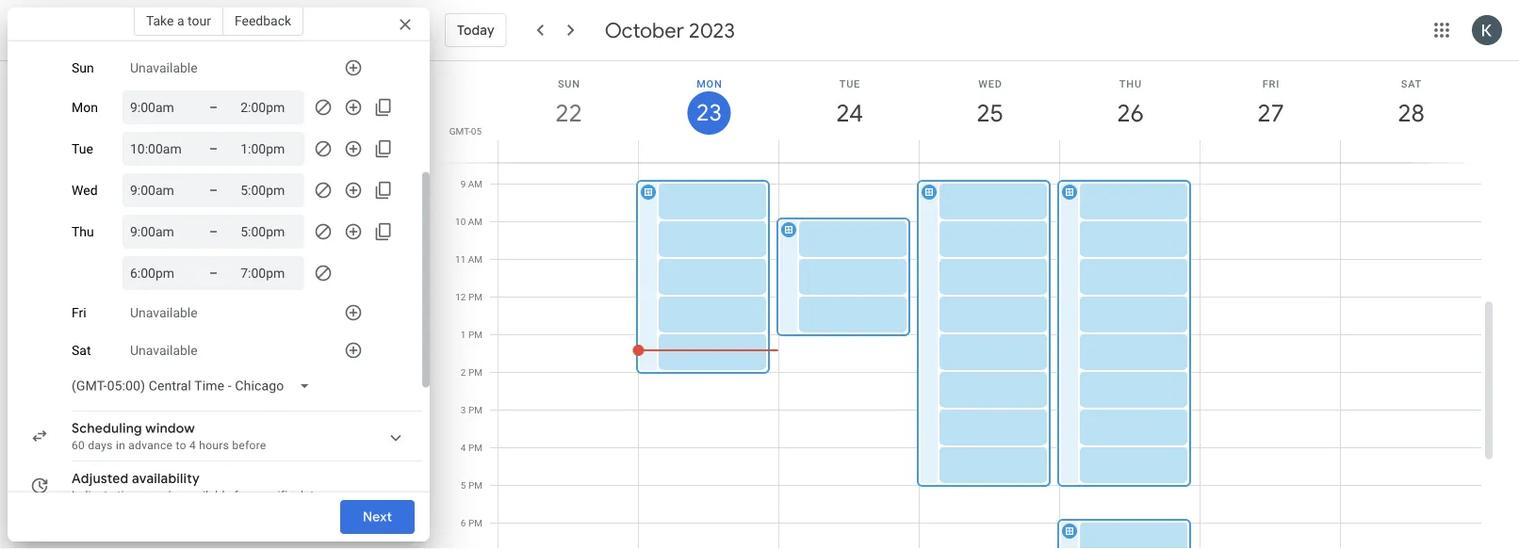 Task type: locate. For each thing, give the bounding box(es) containing it.
2 end time on thursdays text field from the top
[[240, 262, 297, 285]]

wed inside wed 25
[[978, 78, 1002, 90]]

1 vertical spatial sun
[[558, 78, 580, 90]]

1 pm
[[461, 329, 482, 341]]

next button
[[340, 495, 415, 540]]

7 pm from the top
[[468, 518, 482, 529]]

0 vertical spatial sat
[[1401, 78, 1422, 90]]

mon up 23
[[697, 78, 722, 90]]

thu inside thu 26
[[1119, 78, 1142, 90]]

4 pm
[[461, 442, 482, 454]]

1 horizontal spatial fri
[[1262, 78, 1280, 90]]

3 pm
[[461, 405, 482, 416]]

4
[[189, 439, 196, 452], [461, 442, 466, 454]]

2 – from the top
[[209, 141, 218, 156]]

End time on Mondays text field
[[240, 96, 297, 119]]

6 pm from the top
[[468, 480, 482, 491]]

1 unavailable from the top
[[130, 60, 198, 76]]

– right start time on thursdays text field
[[209, 265, 218, 281]]

wed for wed
[[72, 183, 98, 198]]

– for wed
[[209, 182, 218, 198]]

0 vertical spatial am
[[468, 179, 482, 190]]

am right 10
[[468, 216, 482, 228]]

1 pm from the top
[[468, 292, 482, 303]]

pm right 12
[[468, 292, 482, 303]]

thu 26
[[1116, 78, 1143, 129]]

1 vertical spatial tue
[[72, 141, 93, 157]]

october 2023
[[605, 17, 735, 43]]

wed up wednesday, october 25 element
[[978, 78, 1002, 90]]

next
[[363, 509, 392, 526]]

take a tour
[[146, 13, 211, 28]]

– for mon
[[209, 99, 218, 115]]

end time on thursdays text field for start time on thursdays text field
[[240, 262, 297, 285]]

sat up 'saturday, october 28' element
[[1401, 78, 1422, 90]]

28 column header
[[1340, 61, 1481, 163]]

0 horizontal spatial wed
[[72, 183, 98, 198]]

sun
[[72, 60, 94, 76], [558, 78, 580, 90]]

before
[[232, 439, 266, 452]]

am
[[468, 179, 482, 190], [468, 216, 482, 228], [468, 254, 482, 265]]

28
[[1396, 98, 1423, 129]]

End time on Thursdays text field
[[240, 221, 297, 243], [240, 262, 297, 285]]

10 am
[[455, 216, 482, 228]]

wed
[[978, 78, 1002, 90], [72, 183, 98, 198]]

pm for 4 pm
[[468, 442, 482, 454]]

sat for sat 28
[[1401, 78, 1422, 90]]

indicate
[[72, 489, 114, 502]]

1 vertical spatial end time on thursdays text field
[[240, 262, 297, 285]]

tue for tue
[[72, 141, 93, 157]]

in
[[116, 439, 125, 452]]

0 horizontal spatial tue
[[72, 141, 93, 157]]

2
[[461, 367, 466, 378]]

pm right 1
[[468, 329, 482, 341]]

3
[[461, 405, 466, 416]]

am right 9
[[468, 179, 482, 190]]

– left 'end time on tuesdays' text field
[[209, 141, 218, 156]]

1 am from the top
[[468, 179, 482, 190]]

5 pm
[[461, 480, 482, 491]]

thu
[[1119, 78, 1142, 90], [72, 224, 94, 240]]

tue up tuesday, october 24 "element"
[[839, 78, 860, 90]]

wed left the start time on wednesdays text box
[[72, 183, 98, 198]]

sat 28
[[1396, 78, 1423, 129]]

1 vertical spatial fri
[[72, 305, 86, 321]]

2 am from the top
[[468, 216, 482, 228]]

1 vertical spatial wed
[[72, 183, 98, 198]]

1 vertical spatial unavailable
[[130, 305, 198, 321]]

1 vertical spatial thu
[[72, 224, 94, 240]]

0 vertical spatial fri
[[1262, 78, 1280, 90]]

1 horizontal spatial mon
[[697, 78, 722, 90]]

11 am
[[455, 254, 482, 265]]

1 end time on thursdays text field from the top
[[240, 221, 297, 243]]

sunday, october 22 element
[[547, 91, 590, 135]]

60
[[72, 439, 85, 452]]

take a tour button
[[134, 6, 223, 36]]

thu up thursday, october 26 element
[[1119, 78, 1142, 90]]

tue inside tue 24
[[839, 78, 860, 90]]

2 pm from the top
[[468, 329, 482, 341]]

pm for 1 pm
[[468, 329, 482, 341]]

0 horizontal spatial sun
[[72, 60, 94, 76]]

sat inside sat 28
[[1401, 78, 1422, 90]]

1 – from the top
[[209, 99, 218, 115]]

3 – from the top
[[209, 182, 218, 198]]

wednesday, october 25 element
[[968, 91, 1012, 135]]

pm down 3 pm
[[468, 442, 482, 454]]

fri inside fri 27
[[1262, 78, 1280, 90]]

to
[[176, 439, 186, 452]]

0 horizontal spatial mon
[[72, 100, 98, 115]]

adjusted
[[72, 470, 129, 487]]

2 vertical spatial unavailable
[[130, 343, 198, 358]]

unavailable for fri
[[130, 305, 198, 321]]

sat for sat
[[72, 343, 91, 358]]

today
[[457, 22, 494, 39]]

tour
[[188, 13, 211, 28]]

mon inside mon 23
[[697, 78, 722, 90]]

0 vertical spatial tue
[[839, 78, 860, 90]]

tue
[[839, 78, 860, 90], [72, 141, 93, 157]]

sun for sun
[[72, 60, 94, 76]]

pm right the 2
[[468, 367, 482, 378]]

0 vertical spatial wed
[[978, 78, 1002, 90]]

0 vertical spatial end time on thursdays text field
[[240, 221, 297, 243]]

– right start time on thursdays text box on the left of page
[[209, 224, 218, 239]]

–
[[209, 99, 218, 115], [209, 141, 218, 156], [209, 182, 218, 198], [209, 224, 218, 239], [209, 265, 218, 281]]

6 pm
[[461, 518, 482, 529]]

1 horizontal spatial sun
[[558, 78, 580, 90]]

4 pm from the top
[[468, 405, 482, 416]]

today button
[[445, 8, 507, 53]]

05
[[471, 125, 482, 137]]

1 horizontal spatial sat
[[1401, 78, 1422, 90]]

1 horizontal spatial tue
[[839, 78, 860, 90]]

pm right "6"
[[468, 518, 482, 529]]

monday, october 23, today element
[[687, 91, 731, 135]]

sun inside sun 22
[[558, 78, 580, 90]]

pm right 5
[[468, 480, 482, 491]]

mon
[[697, 78, 722, 90], [72, 100, 98, 115]]

6
[[461, 518, 466, 529]]

0 horizontal spatial 4
[[189, 439, 196, 452]]

mon left start time on mondays text field
[[72, 100, 98, 115]]

2 unavailable from the top
[[130, 305, 198, 321]]

1 horizontal spatial 4
[[461, 442, 466, 454]]

0 horizontal spatial thu
[[72, 224, 94, 240]]

24
[[835, 98, 862, 129]]

– left end time on mondays text field at the top
[[209, 99, 218, 115]]

22 column header
[[498, 61, 639, 163]]

take
[[146, 13, 174, 28]]

feedback button
[[223, 6, 304, 36]]

27 column header
[[1200, 61, 1341, 163]]

4 – from the top
[[209, 224, 218, 239]]

a
[[177, 13, 184, 28]]

times
[[117, 489, 147, 502]]

0 vertical spatial mon
[[697, 78, 722, 90]]

3 pm from the top
[[468, 367, 482, 378]]

3 unavailable from the top
[[130, 343, 198, 358]]

None field
[[64, 15, 199, 49], [64, 369, 325, 403], [64, 15, 199, 49], [64, 369, 325, 403]]

sat
[[1401, 78, 1422, 90], [72, 343, 91, 358]]

1 horizontal spatial wed
[[978, 78, 1002, 90]]

0 horizontal spatial fri
[[72, 305, 86, 321]]

thu left start time on thursdays text box on the left of page
[[72, 224, 94, 240]]

am right 11
[[468, 254, 482, 265]]

fri
[[1262, 78, 1280, 90], [72, 305, 86, 321]]

unavailable
[[130, 60, 198, 76], [130, 305, 198, 321], [130, 343, 198, 358]]

1 vertical spatial sat
[[72, 343, 91, 358]]

24 column header
[[778, 61, 920, 163]]

pm for 2 pm
[[468, 367, 482, 378]]

9 am
[[460, 179, 482, 190]]

you're
[[150, 489, 181, 502]]

5 pm from the top
[[468, 442, 482, 454]]

– for thu
[[209, 224, 218, 239]]

4 right to
[[189, 439, 196, 452]]

pm for 12 pm
[[468, 292, 482, 303]]

availability
[[132, 470, 200, 487]]

1 horizontal spatial thu
[[1119, 78, 1142, 90]]

sat up scheduling on the left of the page
[[72, 343, 91, 358]]

days
[[88, 439, 113, 452]]

1 vertical spatial am
[[468, 216, 482, 228]]

am for 9 am
[[468, 179, 482, 190]]

1 vertical spatial mon
[[72, 100, 98, 115]]

– left end time on wednesdays text field
[[209, 182, 218, 198]]

thu for thu 26
[[1119, 78, 1142, 90]]

pm for 3 pm
[[468, 405, 482, 416]]

3 am from the top
[[468, 254, 482, 265]]

0 vertical spatial thu
[[1119, 78, 1142, 90]]

0 vertical spatial unavailable
[[130, 60, 198, 76]]

0 horizontal spatial sat
[[72, 343, 91, 358]]

gmt-
[[449, 125, 471, 137]]

0 vertical spatial sun
[[72, 60, 94, 76]]

4 up 5
[[461, 442, 466, 454]]

– for tue
[[209, 141, 218, 156]]

pm
[[468, 292, 482, 303], [468, 329, 482, 341], [468, 367, 482, 378], [468, 405, 482, 416], [468, 442, 482, 454], [468, 480, 482, 491], [468, 518, 482, 529]]

Start time on Thursdays text field
[[130, 262, 187, 285]]

tue left start time on tuesdays text box
[[72, 141, 93, 157]]

friday, october 27 element
[[1249, 91, 1292, 135]]

4 inside scheduling window 60 days in advance to 4 hours before
[[189, 439, 196, 452]]

pm right 3
[[468, 405, 482, 416]]

25 column header
[[919, 61, 1060, 163]]

23
[[695, 98, 721, 128]]

grid
[[437, 61, 1496, 549]]

2 vertical spatial am
[[468, 254, 482, 265]]



Task type: describe. For each thing, give the bounding box(es) containing it.
saturday, october 28 element
[[1390, 91, 1433, 135]]

2023
[[689, 17, 735, 43]]

specific
[[252, 489, 294, 502]]

fri 27
[[1256, 78, 1283, 129]]

wed for wed 25
[[978, 78, 1002, 90]]

advance
[[128, 439, 173, 452]]

9
[[460, 179, 466, 190]]

thursday, october 26 element
[[1109, 91, 1152, 135]]

23 column header
[[638, 61, 779, 163]]

End time on Wednesdays text field
[[240, 179, 297, 202]]

mon for mon 23
[[697, 78, 722, 90]]

22
[[554, 98, 581, 129]]

mon for mon
[[72, 100, 98, 115]]

am for 11 am
[[468, 254, 482, 265]]

october
[[605, 17, 684, 43]]

scheduling window 60 days in advance to 4 hours before
[[72, 420, 266, 452]]

hours
[[199, 439, 229, 452]]

11
[[455, 254, 466, 265]]

grid containing 22
[[437, 61, 1496, 549]]

end time on thursdays text field for start time on thursdays text box on the left of page
[[240, 221, 297, 243]]

26
[[1116, 98, 1143, 129]]

fri for fri
[[72, 305, 86, 321]]

5
[[461, 480, 466, 491]]

adjusted availability indicate times you're available for specific dates
[[72, 470, 327, 502]]

window
[[145, 420, 195, 437]]

26 column header
[[1059, 61, 1201, 163]]

am for 10 am
[[468, 216, 482, 228]]

pm for 5 pm
[[468, 480, 482, 491]]

tuesday, october 24 element
[[828, 91, 871, 135]]

dates
[[297, 489, 327, 502]]

for
[[234, 489, 249, 502]]

sun 22
[[554, 78, 581, 129]]

1
[[461, 329, 466, 341]]

25
[[975, 98, 1002, 129]]

5 – from the top
[[209, 265, 218, 281]]

pm for 6 pm
[[468, 518, 482, 529]]

fri for fri 27
[[1262, 78, 1280, 90]]

sun for sun 22
[[558, 78, 580, 90]]

10
[[455, 216, 466, 228]]

Start time on Tuesdays text field
[[130, 138, 187, 160]]

wed 25
[[975, 78, 1002, 129]]

gmt-05
[[449, 125, 482, 137]]

unavailable for sun
[[130, 60, 198, 76]]

mon 23
[[695, 78, 722, 128]]

available
[[184, 489, 231, 502]]

unavailable for sat
[[130, 343, 198, 358]]

Start time on Thursdays text field
[[130, 221, 187, 243]]

tue 24
[[835, 78, 862, 129]]

12 pm
[[455, 292, 482, 303]]

2 pm
[[461, 367, 482, 378]]

feedback
[[235, 13, 291, 28]]

scheduling
[[72, 420, 142, 437]]

Start time on Mondays text field
[[130, 96, 187, 119]]

tue for tue 24
[[839, 78, 860, 90]]

27
[[1256, 98, 1283, 129]]

12
[[455, 292, 466, 303]]

thu for thu
[[72, 224, 94, 240]]

Start time on Wednesdays text field
[[130, 179, 187, 202]]

End time on Tuesdays text field
[[240, 138, 297, 160]]



Task type: vqa. For each thing, say whether or not it's contained in the screenshot.
the bottommost SUN
yes



